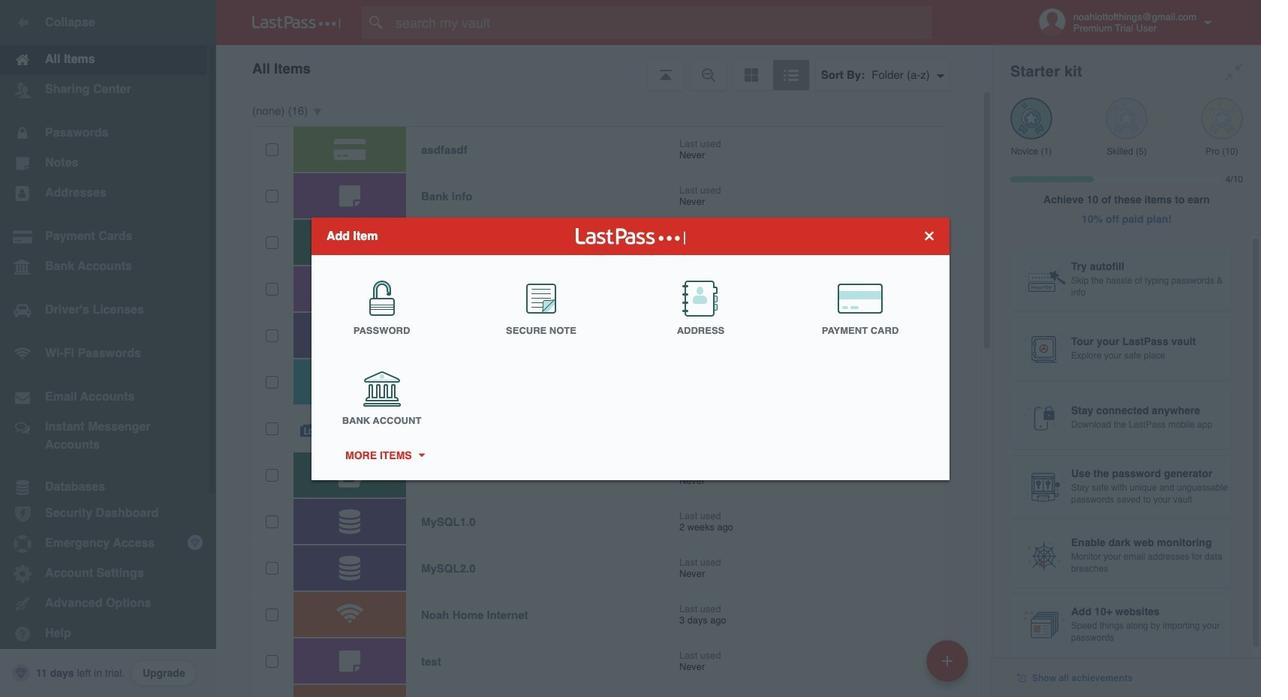 Task type: locate. For each thing, give the bounding box(es) containing it.
new item navigation
[[921, 636, 977, 697]]

lastpass image
[[252, 16, 341, 29]]

search my vault text field
[[362, 6, 962, 39]]

caret right image
[[416, 453, 426, 457]]

vault options navigation
[[216, 45, 992, 90]]

Search search field
[[362, 6, 962, 39]]

dialog
[[311, 217, 950, 480]]

new item image
[[942, 656, 953, 666]]



Task type: describe. For each thing, give the bounding box(es) containing it.
main navigation navigation
[[0, 0, 216, 697]]



Task type: vqa. For each thing, say whether or not it's contained in the screenshot.
The New Item ELEMENT at the right bottom of page
no



